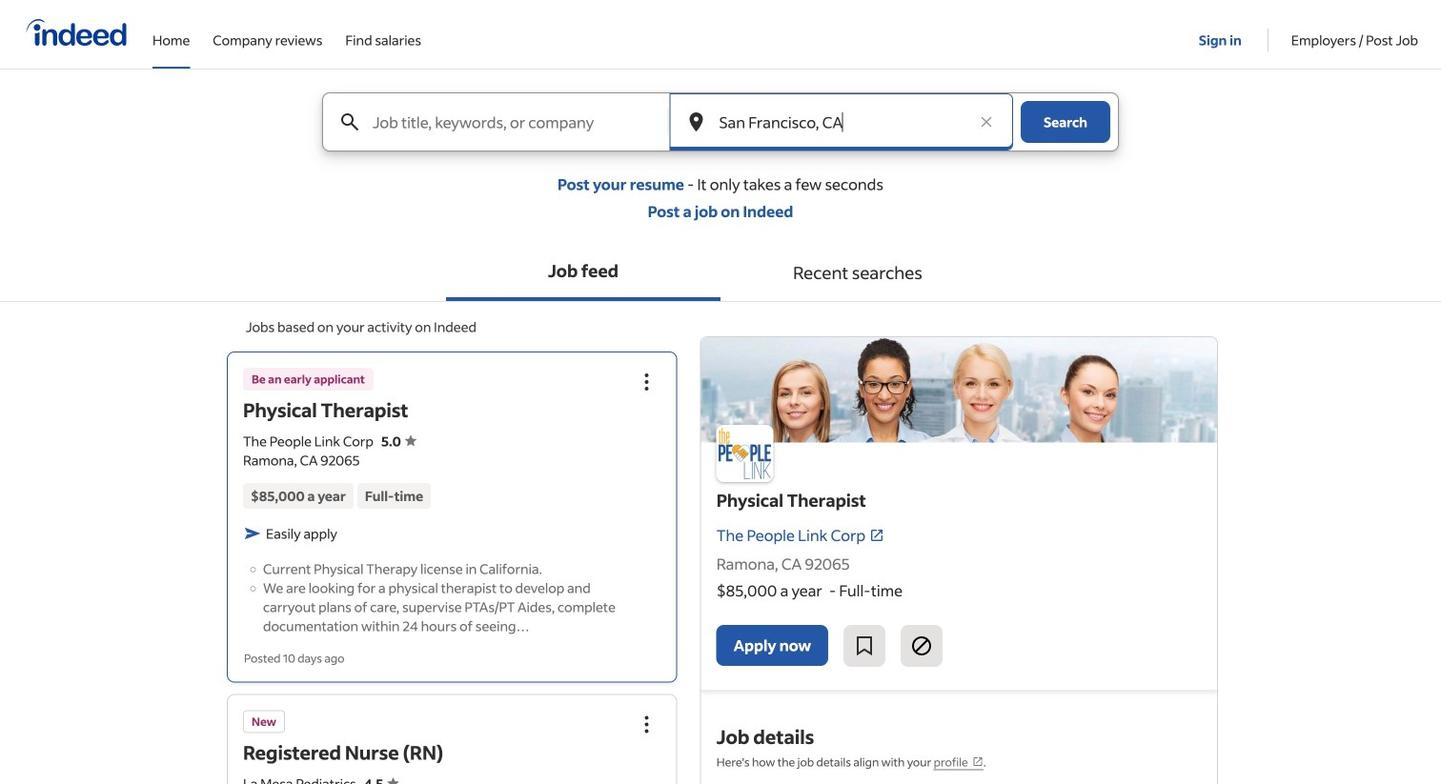 Task type: locate. For each thing, give the bounding box(es) containing it.
save this job image
[[853, 635, 876, 658]]

Edit location text field
[[715, 93, 968, 151]]

job preferences (opens in a new window) image
[[972, 756, 984, 768]]

clear location input image
[[977, 112, 996, 132]]

the people link corp logo image
[[701, 337, 1217, 443], [717, 425, 774, 483]]

main content
[[0, 92, 1441, 785]]

None search field
[[307, 92, 1134, 174]]

not interested image
[[911, 635, 933, 658]]

job actions for physical therapist is collapsed image
[[636, 371, 658, 394]]

tab list
[[0, 244, 1441, 302]]



Task type: vqa. For each thing, say whether or not it's contained in the screenshot.
The People Link Corp (opens in a new tab) icon
yes



Task type: describe. For each thing, give the bounding box(es) containing it.
job actions for registered nurse (rn) is collapsed image
[[636, 714, 658, 736]]

search: Job title, keywords, or company text field
[[369, 93, 667, 151]]

4.5 out of five stars rating image
[[364, 776, 399, 785]]

5.0 out of five stars rating image
[[381, 433, 416, 450]]

the people link corp (opens in a new tab) image
[[870, 528, 885, 543]]



